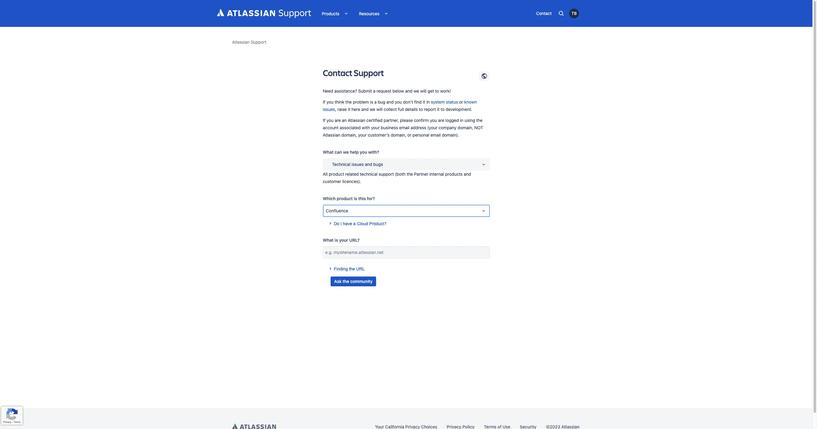 Task type: locate. For each thing, give the bounding box(es) containing it.
1 vertical spatial or
[[408, 132, 412, 138]]

it left here
[[348, 107, 351, 112]]

it right find
[[423, 99, 426, 105]]

1 vertical spatial support
[[354, 67, 384, 79]]

and right products
[[464, 172, 471, 177]]

are
[[335, 118, 341, 123], [438, 118, 445, 123]]

contact
[[537, 11, 552, 16], [323, 67, 353, 79]]

1 horizontal spatial are
[[438, 118, 445, 123]]

or
[[459, 99, 463, 105], [408, 132, 412, 138]]

1 horizontal spatial issues
[[352, 162, 364, 167]]

product
[[329, 172, 344, 177], [337, 196, 353, 201]]

think
[[335, 99, 345, 105]]

have
[[343, 221, 352, 226]]

2 vertical spatial atlassian
[[323, 132, 341, 138]]

and
[[405, 88, 413, 94], [387, 99, 394, 105], [362, 107, 369, 112], [365, 162, 372, 167], [464, 172, 471, 177]]

1 vertical spatial a
[[375, 99, 377, 105]]

you up 'account'
[[327, 118, 334, 123]]

issues inside known issues
[[323, 107, 335, 112]]

2 horizontal spatial your
[[371, 125, 380, 130]]

it for , raise it here and we will collect full details to report it to development.
[[437, 107, 440, 112]]

1 vertical spatial we
[[370, 107, 376, 112]]

atlassian support link
[[232, 39, 267, 46]]

system
[[431, 99, 445, 105]]

full
[[398, 107, 404, 112]]

1 are from the left
[[335, 118, 341, 123]]

product for which
[[337, 196, 353, 201]]

it down system
[[437, 107, 440, 112]]

a right submit on the top left
[[373, 88, 376, 94]]

the left url
[[349, 267, 355, 271]]

1 vertical spatial atlassian
[[348, 118, 366, 123]]

a for cloud
[[354, 221, 356, 226]]

issues for known issues
[[323, 107, 335, 112]]

your down 'with'
[[358, 132, 367, 138]]

2 what from the top
[[323, 238, 334, 243]]

issues up related
[[352, 162, 364, 167]]

issues down think
[[323, 107, 335, 112]]

0 horizontal spatial will
[[377, 107, 383, 112]]

0 horizontal spatial email
[[399, 125, 410, 130]]

1 horizontal spatial it
[[423, 99, 426, 105]]

1 what from the top
[[323, 150, 334, 155]]

1 vertical spatial issues
[[352, 162, 364, 167]]

0 vertical spatial your
[[371, 125, 380, 130]]

domain, down the business
[[391, 132, 407, 138]]

what left url?
[[323, 238, 334, 243]]

technical
[[360, 172, 378, 177]]

partner,
[[384, 118, 399, 123]]

licences).
[[343, 179, 361, 184]]

2 if from the top
[[323, 118, 326, 123]]

atlassian
[[232, 39, 250, 45], [348, 118, 366, 123], [323, 132, 341, 138]]

is down do
[[335, 238, 338, 243]]

1 vertical spatial contact
[[323, 67, 353, 79]]

email down (your
[[431, 132, 441, 138]]

email down please
[[399, 125, 410, 130]]

1 vertical spatial in
[[460, 118, 464, 123]]

you left think
[[327, 99, 334, 105]]

product up customer
[[329, 172, 344, 177]]

the
[[346, 99, 352, 105], [477, 118, 483, 123], [407, 172, 413, 177], [349, 267, 355, 271], [343, 279, 349, 284]]

if inside if you are an atlassian certified partner, please confirm you are logged in using the account associated with your business email address (your company domain, not atlassian domain, your customer's domain, or personal email domain).
[[323, 118, 326, 123]]

1 vertical spatial will
[[377, 107, 383, 112]]

find
[[415, 99, 422, 105]]

internal
[[430, 172, 444, 177]]

1 horizontal spatial support
[[354, 67, 384, 79]]

request
[[377, 88, 392, 94]]

0 vertical spatial email
[[399, 125, 410, 130]]

ask the community link
[[331, 277, 376, 287]]

are left an
[[335, 118, 341, 123]]

resources button
[[355, 9, 392, 18]]

0 vertical spatial support
[[251, 39, 267, 45]]

associated
[[340, 125, 361, 130]]

don't
[[403, 99, 413, 105]]

0 vertical spatial a
[[373, 88, 376, 94]]

and right below
[[405, 88, 413, 94]]

0 vertical spatial is
[[370, 99, 373, 105]]

2 horizontal spatial atlassian
[[348, 118, 366, 123]]

to right get at the top of the page
[[435, 88, 439, 94]]

in
[[427, 99, 430, 105], [460, 118, 464, 123]]

product up confluence
[[337, 196, 353, 201]]

development.
[[446, 107, 473, 112]]

we up "certified"
[[370, 107, 376, 112]]

1 horizontal spatial is
[[354, 196, 357, 201]]

1 vertical spatial what
[[323, 238, 334, 243]]

will
[[421, 88, 427, 94], [377, 107, 383, 112]]

it
[[423, 99, 426, 105], [348, 107, 351, 112], [437, 107, 440, 112]]

0 horizontal spatial contact
[[323, 67, 353, 79]]

email
[[399, 125, 410, 130], [431, 132, 441, 138]]

0 vertical spatial if
[[323, 99, 326, 105]]

issues
[[323, 107, 335, 112], [352, 162, 364, 167]]

contact up assistance?
[[323, 67, 353, 79]]

is left bug at the left top of page
[[370, 99, 373, 105]]

finding the url
[[334, 267, 365, 271]]

contact left search page icon
[[537, 11, 552, 16]]

0 vertical spatial will
[[421, 88, 427, 94]]

1 vertical spatial open image
[[480, 207, 488, 215]]

0 horizontal spatial issues
[[323, 107, 335, 112]]

0 horizontal spatial or
[[408, 132, 412, 138]]

we up find
[[414, 88, 419, 94]]

the up not
[[477, 118, 483, 123]]

0 vertical spatial what
[[323, 150, 334, 155]]

2 horizontal spatial it
[[437, 107, 440, 112]]

will down bug at the left top of page
[[377, 107, 383, 112]]

bugs
[[374, 162, 383, 167]]

products
[[322, 11, 340, 16]]

and down problem
[[362, 107, 369, 112]]

to down system status link
[[441, 107, 445, 112]]

if for if you are an atlassian certified partner, please confirm you are logged in using the account associated with your business email address (your company domain, not atlassian domain, your customer's domain, or personal email domain).
[[323, 118, 326, 123]]

what left can
[[323, 150, 334, 155]]

a left bug at the left top of page
[[375, 99, 377, 105]]

support
[[251, 39, 267, 45], [354, 67, 384, 79]]

1 vertical spatial your
[[358, 132, 367, 138]]

partner
[[414, 172, 429, 177]]

0 vertical spatial issues
[[323, 107, 335, 112]]

business
[[381, 125, 398, 130]]

support for contact support
[[354, 67, 384, 79]]

domain, down 'associated' at the top left of the page
[[342, 132, 357, 138]]

technical
[[332, 162, 351, 167]]

1 vertical spatial if
[[323, 118, 326, 123]]

if for if you think the problem is a bug and you don't find it in system status or
[[323, 99, 326, 105]]

your down "certified"
[[371, 125, 380, 130]]

if you are an atlassian certified partner, please confirm you are logged in using the account associated with your business email address (your company domain, not atlassian domain, your customer's domain, or personal email domain).
[[323, 118, 483, 138]]

2 horizontal spatial we
[[414, 88, 419, 94]]

below
[[393, 88, 404, 94]]

the inside if you are an atlassian certified partner, please confirm you are logged in using the account associated with your business email address (your company domain, not atlassian domain, your customer's domain, or personal email domain).
[[477, 118, 483, 123]]

or up development.
[[459, 99, 463, 105]]

in up report
[[427, 99, 430, 105]]

if down need
[[323, 99, 326, 105]]

what
[[323, 150, 334, 155], [323, 238, 334, 243]]

0 vertical spatial contact
[[537, 11, 552, 16]]

url?
[[349, 238, 360, 243]]

a right have
[[354, 221, 356, 226]]

1 vertical spatial email
[[431, 132, 441, 138]]

account
[[323, 125, 339, 130]]

url
[[356, 267, 365, 271]]

open image
[[480, 161, 488, 168], [480, 207, 488, 215]]

will left get at the top of the page
[[421, 88, 427, 94]]

system status link
[[431, 99, 458, 105]]

search page image
[[558, 10, 565, 17]]

collect
[[384, 107, 397, 112]]

details
[[405, 107, 418, 112]]

0 vertical spatial product
[[329, 172, 344, 177]]

you up (your
[[430, 118, 437, 123]]

1 vertical spatial product
[[337, 196, 353, 201]]

0 horizontal spatial atlassian
[[232, 39, 250, 45]]

atlassian logo image
[[217, 9, 311, 18], [232, 424, 276, 429]]

you
[[327, 99, 334, 105], [395, 99, 402, 105], [327, 118, 334, 123], [430, 118, 437, 123], [360, 150, 367, 155]]

we right can
[[343, 150, 349, 155]]

,
[[335, 107, 336, 112]]

2 are from the left
[[438, 118, 445, 123]]

problem
[[353, 99, 369, 105]]

your
[[371, 125, 380, 130], [358, 132, 367, 138], [339, 238, 348, 243]]

is
[[370, 99, 373, 105], [354, 196, 357, 201], [335, 238, 338, 243]]

or left personal
[[408, 132, 412, 138]]

1 horizontal spatial to
[[435, 88, 439, 94]]

0 horizontal spatial are
[[335, 118, 341, 123]]

0 horizontal spatial is
[[335, 238, 338, 243]]

your left url?
[[339, 238, 348, 243]]

0 vertical spatial atlassian
[[232, 39, 250, 45]]

company
[[439, 125, 457, 130]]

to down find
[[419, 107, 423, 112]]

to for work!
[[435, 88, 439, 94]]

certified
[[367, 118, 383, 123]]

a inside 'button'
[[354, 221, 356, 226]]

0 horizontal spatial your
[[339, 238, 348, 243]]

known
[[465, 99, 477, 105]]

or inside if you are an atlassian certified partner, please confirm you are logged in using the account associated with your business email address (your company domain, not atlassian domain, your customer's domain, or personal email domain).
[[408, 132, 412, 138]]

1 horizontal spatial we
[[370, 107, 376, 112]]

a for request
[[373, 88, 376, 94]]

1 horizontal spatial in
[[460, 118, 464, 123]]

2 open image from the top
[[480, 207, 488, 215]]

what for what can we help you with?
[[323, 150, 334, 155]]

1 horizontal spatial atlassian
[[323, 132, 341, 138]]

1 if from the top
[[323, 99, 326, 105]]

domain).
[[442, 132, 459, 138]]

1 open image from the top
[[480, 161, 488, 168]]

0 horizontal spatial support
[[251, 39, 267, 45]]

if
[[323, 99, 326, 105], [323, 118, 326, 123]]

the right ask
[[343, 279, 349, 284]]

issues for technical issues and bugs
[[352, 162, 364, 167]]

0 horizontal spatial in
[[427, 99, 430, 105]]

0 horizontal spatial to
[[419, 107, 423, 112]]

it for if you think the problem is a bug and you don't find it in system status or
[[423, 99, 426, 105]]

are up company
[[438, 118, 445, 123]]

1 horizontal spatial or
[[459, 99, 463, 105]]

0 vertical spatial atlassian logo image
[[217, 9, 311, 18]]

domain, down using
[[458, 125, 473, 130]]

in left using
[[460, 118, 464, 123]]

product inside all product related technical support (both the partner internal products and customer licences).
[[329, 172, 344, 177]]

1 horizontal spatial your
[[358, 132, 367, 138]]

is left this
[[354, 196, 357, 201]]

2 vertical spatial your
[[339, 238, 348, 243]]

a
[[373, 88, 376, 94], [375, 99, 377, 105], [354, 221, 356, 226]]

help
[[350, 150, 359, 155]]

do i have a cloud product? button
[[323, 214, 390, 230]]

2 horizontal spatial to
[[441, 107, 445, 112]]

(your
[[428, 125, 438, 130]]

domain,
[[458, 125, 473, 130], [342, 132, 357, 138], [391, 132, 407, 138]]

1 horizontal spatial contact
[[537, 11, 552, 16]]

we
[[414, 88, 419, 94], [370, 107, 376, 112], [343, 150, 349, 155]]

to
[[435, 88, 439, 94], [419, 107, 423, 112], [441, 107, 445, 112]]

2 vertical spatial we
[[343, 150, 349, 155]]

2 horizontal spatial domain,
[[458, 125, 473, 130]]

finding
[[334, 267, 348, 271]]

if up 'account'
[[323, 118, 326, 123]]

2 vertical spatial a
[[354, 221, 356, 226]]

the right (both
[[407, 172, 413, 177]]

0 vertical spatial open image
[[480, 161, 488, 168]]

confluence
[[326, 208, 348, 213]]



Task type: describe. For each thing, give the bounding box(es) containing it.
what for what is your url?
[[323, 238, 334, 243]]

0 vertical spatial in
[[427, 99, 430, 105]]

technical issues and bugs
[[332, 162, 383, 167]]

contact link
[[533, 9, 555, 18]]

known issues
[[323, 99, 477, 112]]

an
[[342, 118, 347, 123]]

customer
[[323, 179, 341, 184]]

with?
[[368, 150, 379, 155]]

0 horizontal spatial domain,
[[342, 132, 357, 138]]

if you think the problem is a bug and you don't find it in system status or
[[323, 99, 465, 105]]

atlassian support
[[232, 39, 267, 45]]

i
[[341, 221, 342, 226]]

support
[[379, 172, 394, 177]]

for?
[[367, 196, 375, 201]]

submit
[[358, 88, 372, 94]]

2 vertical spatial is
[[335, 238, 338, 243]]

bug
[[378, 99, 386, 105]]

using
[[465, 118, 475, 123]]

what can we help you with?
[[323, 150, 379, 155]]

and left bugs in the top left of the page
[[365, 162, 372, 167]]

here
[[352, 107, 360, 112]]

products
[[445, 172, 463, 177]]

assistance?
[[335, 88, 357, 94]]

need
[[323, 88, 333, 94]]

resources
[[359, 11, 380, 16]]

contact support
[[323, 67, 384, 79]]

community
[[350, 279, 373, 284]]

related
[[345, 172, 359, 177]]

the inside "button"
[[349, 267, 355, 271]]

the inside all product related technical support (both the partner internal products and customer licences).
[[407, 172, 413, 177]]

1 vertical spatial atlassian logo image
[[232, 424, 276, 429]]

with
[[362, 125, 370, 130]]

1 horizontal spatial domain,
[[391, 132, 407, 138]]

personal
[[413, 132, 430, 138]]

in inside if you are an atlassian certified partner, please confirm you are logged in using the account associated with your business email address (your company domain, not atlassian domain, your customer's domain, or personal email domain).
[[460, 118, 464, 123]]

do
[[334, 221, 340, 226]]

can
[[335, 150, 342, 155]]

customer's
[[368, 132, 390, 138]]

0 horizontal spatial we
[[343, 150, 349, 155]]

product for all
[[329, 172, 344, 177]]

1 horizontal spatial will
[[421, 88, 427, 94]]

you right "help"
[[360, 150, 367, 155]]

what is your url?
[[323, 238, 360, 243]]

which product is this for?
[[323, 196, 375, 201]]

do i have a cloud product?
[[334, 221, 387, 226]]

account avatar image
[[569, 8, 579, 18]]

confirm
[[414, 118, 429, 123]]

the right think
[[346, 99, 352, 105]]

all
[[323, 172, 328, 177]]

contact for contact
[[537, 11, 552, 16]]

2 horizontal spatial is
[[370, 99, 373, 105]]

raise
[[338, 107, 347, 112]]

1 horizontal spatial email
[[431, 132, 441, 138]]

What is your URL? text field
[[323, 246, 490, 259]]

all product related technical support (both the partner internal products and customer licences).
[[323, 172, 471, 184]]

work!
[[440, 88, 451, 94]]

products image
[[340, 10, 347, 17]]

finding the url button
[[323, 259, 369, 275]]

open image for technical issues and bugs
[[480, 161, 488, 168]]

ask
[[334, 279, 342, 284]]

need assistance? submit a request below and we will get to work!
[[323, 88, 451, 94]]

(both
[[395, 172, 406, 177]]

ask the community
[[334, 279, 373, 284]]

get
[[428, 88, 434, 94]]

, raise it here and we will collect full details to report it to development.
[[335, 107, 473, 112]]

and up collect
[[387, 99, 394, 105]]

logged
[[446, 118, 459, 123]]

product?
[[370, 221, 387, 226]]

1 vertical spatial is
[[354, 196, 357, 201]]

not
[[475, 125, 483, 130]]

please
[[400, 118, 413, 123]]

cloud
[[357, 221, 368, 226]]

address
[[411, 125, 426, 130]]

products button
[[317, 9, 352, 18]]

support for atlassian support
[[251, 39, 267, 45]]

this
[[359, 196, 366, 201]]

you up full
[[395, 99, 402, 105]]

0 vertical spatial we
[[414, 88, 419, 94]]

open image for confluence
[[480, 207, 488, 215]]

0 horizontal spatial it
[[348, 107, 351, 112]]

contact for contact support
[[323, 67, 353, 79]]

report
[[424, 107, 436, 112]]

to for report
[[419, 107, 423, 112]]

and inside all product related technical support (both the partner internal products and customer licences).
[[464, 172, 471, 177]]

known issues link
[[323, 99, 477, 112]]

status
[[446, 99, 458, 105]]

which
[[323, 196, 336, 201]]

resources dropdown image
[[380, 10, 387, 17]]

0 vertical spatial or
[[459, 99, 463, 105]]



Task type: vqa. For each thing, say whether or not it's contained in the screenshot.
JIRA associated with Jira Products https://mysitename.atlassian.net
no



